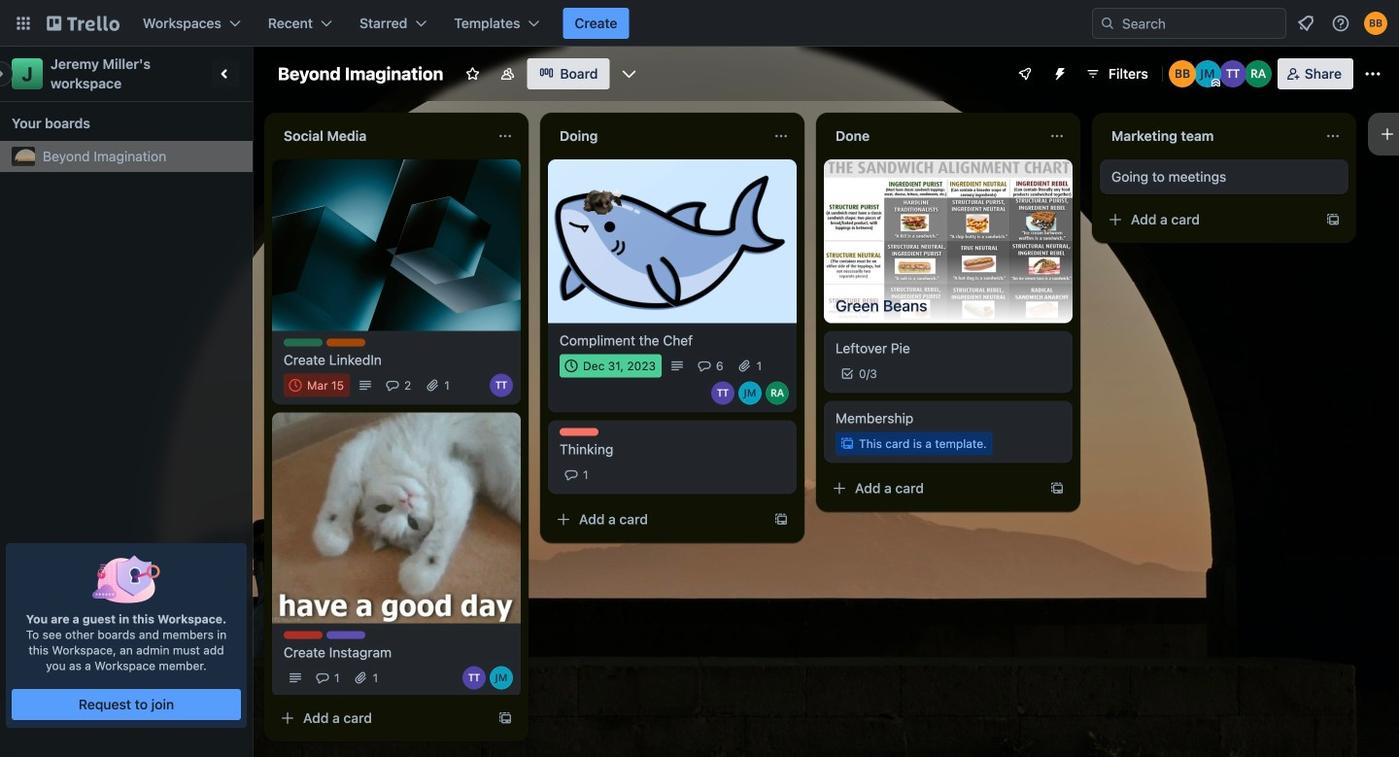 Task type: locate. For each thing, give the bounding box(es) containing it.
1 vertical spatial create from template… image
[[774, 512, 789, 527]]

Board name text field
[[268, 58, 453, 89]]

2 horizontal spatial jeremy miller (jeremymiller198) image
[[1195, 60, 1222, 87]]

bob builder (bobbuilder40) image
[[1169, 60, 1196, 87]]

2 vertical spatial jeremy miller (jeremymiller198) image
[[490, 666, 513, 690]]

0 notifications image
[[1295, 12, 1318, 35]]

workspace visible image
[[500, 66, 516, 82]]

https://media1.giphy.com/media/3ov9jucrjra1ggg9vu/100w.gif?cid=ad960664cgd8q560jl16i4tqsq6qk30rgh2t6st4j6ihzo35&ep=v1_stickers_search&rid=100w.gif&ct=s image
[[572, 158, 636, 223]]

terry turtle (terryturtle) image
[[1220, 60, 1247, 87], [490, 374, 513, 397], [712, 382, 735, 405], [463, 666, 486, 690]]

0 horizontal spatial create from template… image
[[498, 711, 513, 726]]

None checkbox
[[560, 354, 662, 378]]

None text field
[[824, 121, 1042, 152]]

1 horizontal spatial jeremy miller (jeremymiller198) image
[[739, 382, 762, 405]]

0 horizontal spatial jeremy miller (jeremymiller198) image
[[490, 666, 513, 690]]

back to home image
[[47, 8, 120, 39]]

ruby anderson (rubyanderson7) image
[[766, 382, 789, 405]]

None checkbox
[[284, 374, 350, 397]]

search image
[[1100, 16, 1116, 31]]

0 vertical spatial create from template… image
[[1050, 481, 1065, 496]]

primary element
[[0, 0, 1400, 47]]

create from template… image
[[1326, 212, 1342, 227], [774, 512, 789, 527]]

None text field
[[272, 121, 490, 152], [548, 121, 766, 152], [1100, 121, 1318, 152], [272, 121, 490, 152], [548, 121, 766, 152], [1100, 121, 1318, 152]]

bob builder (bobbuilder40) image
[[1365, 12, 1388, 35]]

ruby anderson (rubyanderson7) image
[[1245, 60, 1272, 87]]

workspace navigation collapse icon image
[[212, 60, 239, 87]]

0 horizontal spatial create from template… image
[[774, 512, 789, 527]]

create from template… image
[[1050, 481, 1065, 496], [498, 711, 513, 726]]

1 horizontal spatial create from template… image
[[1326, 212, 1342, 227]]

Search field
[[1093, 8, 1287, 39]]

show menu image
[[1364, 64, 1383, 84]]

open information menu image
[[1332, 14, 1351, 33]]

color: bold red, title: "thoughts" element
[[560, 428, 599, 436]]

jeremy miller (jeremymiller198) image
[[1195, 60, 1222, 87], [739, 382, 762, 405], [490, 666, 513, 690]]



Task type: describe. For each thing, give the bounding box(es) containing it.
0 vertical spatial jeremy miller (jeremymiller198) image
[[1195, 60, 1222, 87]]

color: orange, title: none image
[[327, 339, 366, 347]]

0 vertical spatial create from template… image
[[1326, 212, 1342, 227]]

1 vertical spatial jeremy miller (jeremymiller198) image
[[739, 382, 762, 405]]

your boards with 1 items element
[[12, 112, 231, 135]]

1 horizontal spatial create from template… image
[[1050, 481, 1065, 496]]

star or unstar board image
[[465, 66, 481, 82]]

color: red, title: none image
[[284, 631, 323, 639]]

power ups image
[[1018, 66, 1033, 82]]

color: green, title: none image
[[284, 339, 323, 347]]

color: purple, title: none image
[[327, 631, 366, 639]]

1 vertical spatial create from template… image
[[498, 711, 513, 726]]

customize views image
[[620, 64, 639, 84]]

this member is an admin of this board. image
[[1212, 79, 1221, 87]]

automation image
[[1045, 58, 1072, 86]]



Task type: vqa. For each thing, say whether or not it's contained in the screenshot.
Discuss Can you please give feedback on the report?
no



